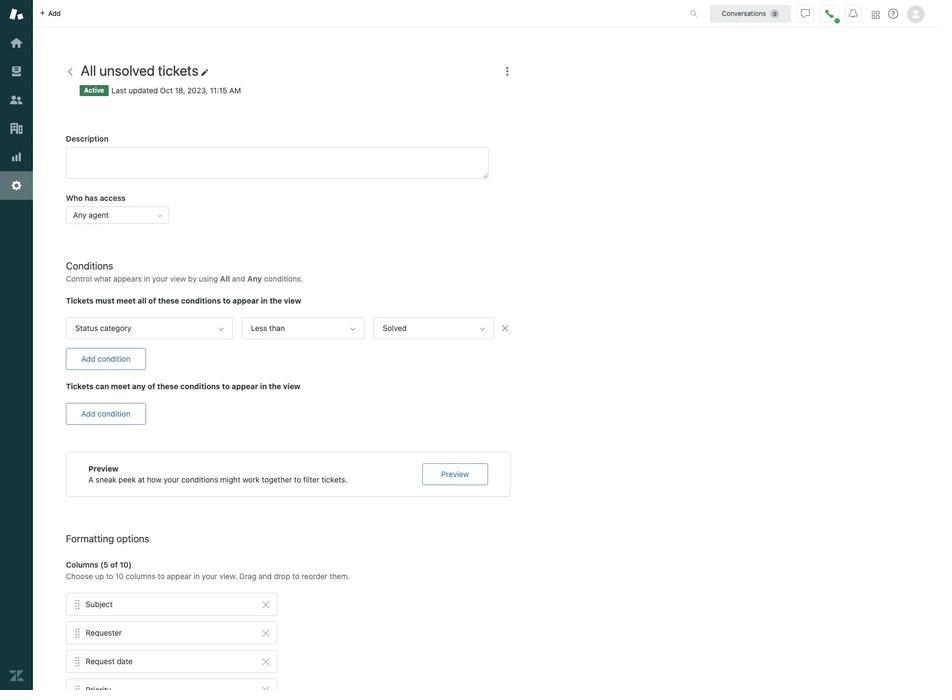 Task type: describe. For each thing, give the bounding box(es) containing it.
button displays agent's chat status as invisible. image
[[802, 9, 810, 18]]

organizations image
[[9, 121, 24, 136]]

customers image
[[9, 93, 24, 107]]

conversations button
[[710, 5, 792, 22]]

get started image
[[9, 36, 24, 50]]

get help image
[[889, 9, 899, 19]]

zendesk support image
[[9, 7, 24, 21]]

zendesk products image
[[872, 11, 880, 18]]

zendesk image
[[9, 669, 24, 683]]

conversations
[[722, 9, 767, 17]]



Task type: vqa. For each thing, say whether or not it's contained in the screenshot.
the Related link
no



Task type: locate. For each thing, give the bounding box(es) containing it.
admin image
[[9, 179, 24, 193]]

notifications image
[[849, 9, 858, 18]]

views image
[[9, 64, 24, 79]]

add
[[48, 9, 61, 17]]

add button
[[33, 0, 67, 27]]

main element
[[0, 0, 33, 691]]

reporting image
[[9, 150, 24, 164]]



